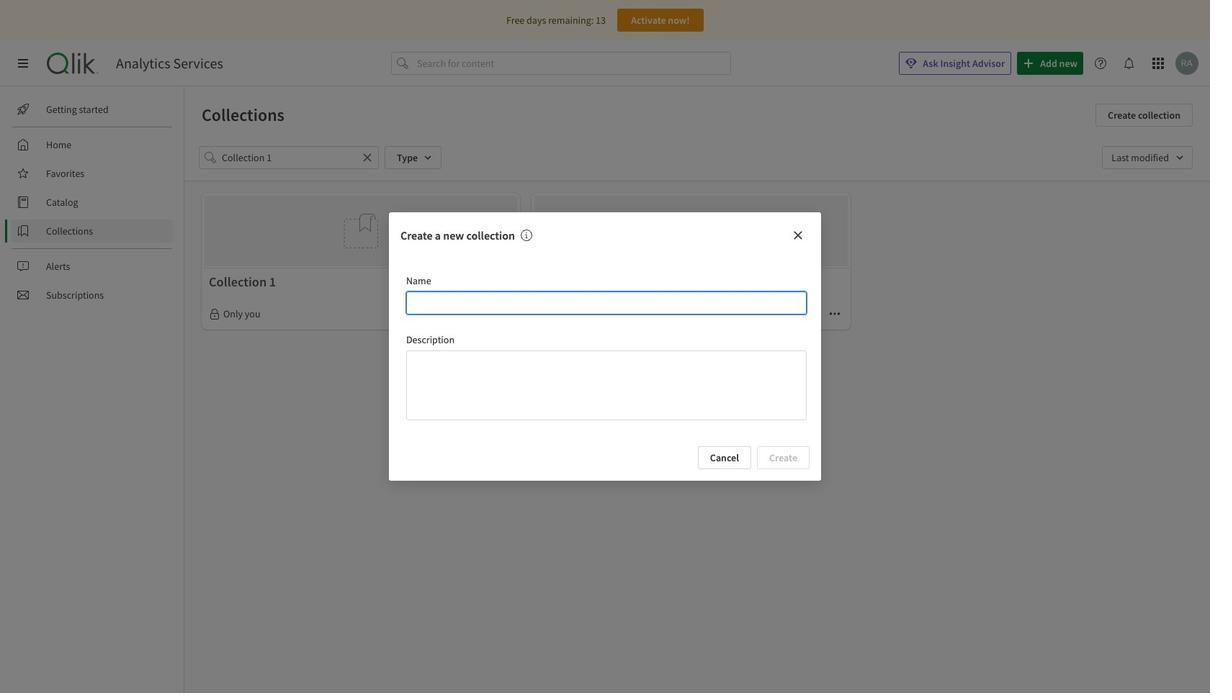 Task type: locate. For each thing, give the bounding box(es) containing it.
last modified image
[[1103, 146, 1193, 169]]

Search for collections text field
[[222, 146, 356, 169]]

None text field
[[406, 351, 807, 421]]

close sidebar menu image
[[17, 58, 29, 69]]

None text field
[[406, 292, 807, 315]]

dialog
[[389, 213, 822, 481]]



Task type: describe. For each thing, give the bounding box(es) containing it.
navigation pane element
[[0, 92, 184, 313]]

analytics services element
[[116, 55, 223, 72]]

close image
[[793, 230, 804, 241]]

filters region
[[184, 135, 1211, 181]]

clear search image
[[362, 152, 373, 164]]



Task type: vqa. For each thing, say whether or not it's contained in the screenshot.
text field on the bottom of page
yes



